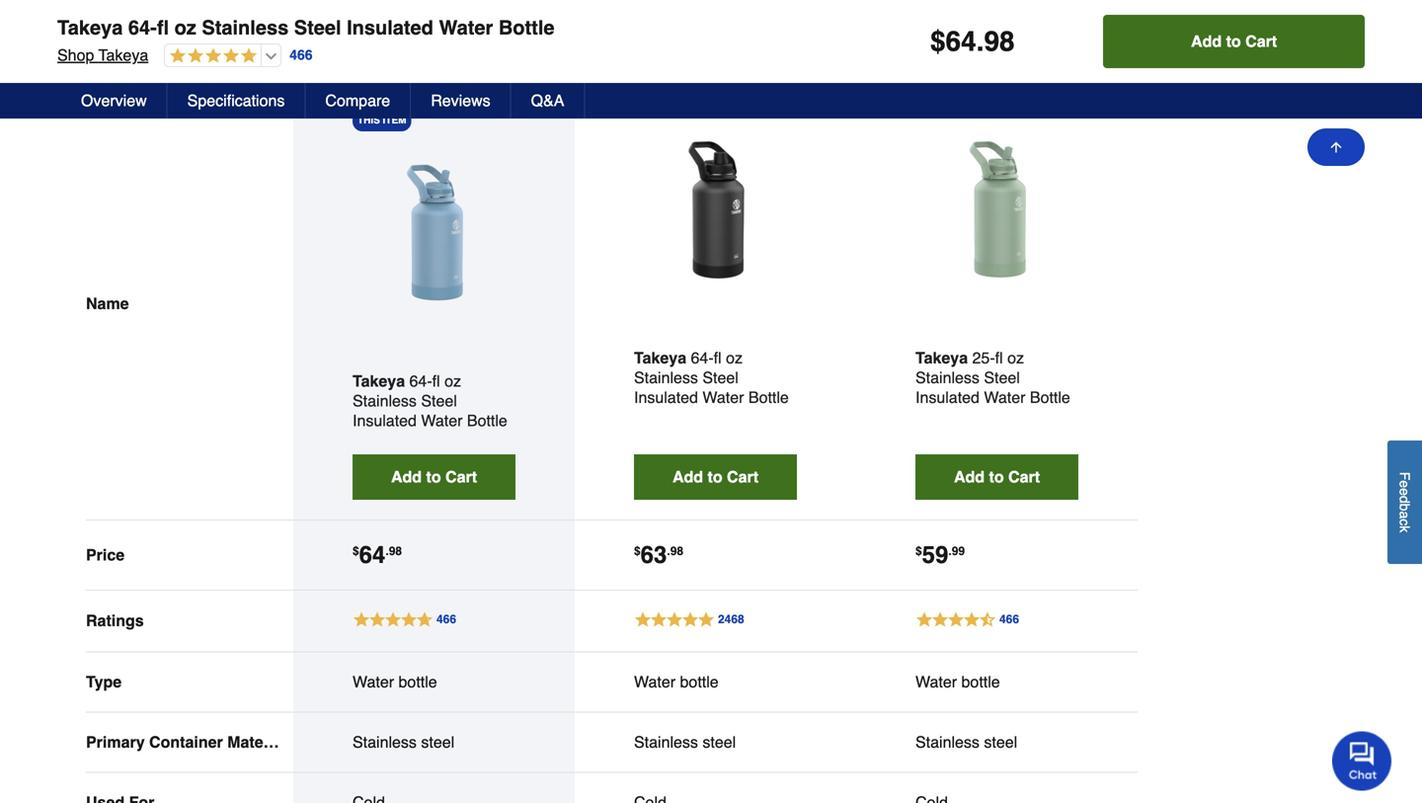 Task type: vqa. For each thing, say whether or not it's contained in the screenshot.
leftmost can
no



Task type: locate. For each thing, give the bounding box(es) containing it.
steel
[[294, 16, 341, 39], [703, 368, 739, 387], [984, 368, 1020, 387], [421, 392, 457, 410]]

1 stainless steel from the left
[[353, 733, 455, 751]]

reviews button
[[411, 83, 511, 119]]

0 horizontal spatial 64
[[359, 541, 386, 568]]

water bottle cell
[[353, 672, 516, 692], [634, 672, 797, 692], [916, 672, 1079, 692]]

takeya 25-fl oz stainless steel insulated water bottle image
[[916, 128, 1079, 291]]

3 stainless steel from the left
[[916, 733, 1018, 751]]

3 bottle from the left
[[962, 673, 1000, 691]]

1 horizontal spatial takeya 64-fl oz stainless steel insulated water bottle image
[[634, 128, 797, 291]]

k
[[1397, 526, 1413, 532]]

0 horizontal spatial steel
[[421, 733, 455, 751]]

2 horizontal spatial water bottle
[[916, 673, 1000, 691]]

add
[[1191, 32, 1222, 50], [391, 468, 422, 486], [673, 468, 703, 486], [954, 468, 985, 486]]

takeya 64-fl oz stainless steel insulated water bottle
[[57, 16, 555, 39]]

e
[[1397, 480, 1413, 488], [1397, 488, 1413, 496]]

stainless steel cell
[[353, 732, 516, 752], [634, 732, 797, 752], [916, 732, 1079, 752]]

59
[[922, 541, 949, 568]]

insulated inside 25-fl oz stainless steel insulated water bottle
[[916, 388, 980, 406]]

25-fl oz stainless steel insulated water bottle
[[916, 349, 1071, 406]]

64
[[946, 26, 977, 57], [359, 541, 386, 568]]

1 vertical spatial compare button
[[306, 83, 411, 119]]

water
[[439, 16, 493, 39], [703, 388, 744, 406], [984, 388, 1026, 406], [421, 411, 463, 430], [353, 673, 394, 691], [634, 673, 676, 691], [916, 673, 957, 691]]

466
[[290, 47, 313, 63]]

add to cart button
[[1104, 15, 1365, 68], [353, 454, 516, 500], [634, 454, 797, 500], [916, 454, 1079, 500]]

steel
[[421, 733, 455, 751], [703, 733, 736, 751], [984, 733, 1018, 751]]

takeya
[[57, 16, 123, 39], [98, 46, 148, 64], [634, 349, 687, 367], [916, 349, 968, 367], [353, 372, 405, 390]]

cell
[[353, 793, 516, 803], [634, 793, 797, 803], [916, 793, 1079, 803]]

64-fl oz stainless steel insulated water bottle
[[634, 349, 789, 406], [353, 372, 508, 430]]

to
[[1226, 32, 1241, 50], [426, 468, 441, 486], [708, 468, 723, 486], [989, 468, 1004, 486]]

.
[[977, 26, 984, 57], [386, 544, 389, 558], [667, 544, 670, 558], [949, 544, 952, 558]]

0 horizontal spatial stainless steel cell
[[353, 732, 516, 752]]

takeya 64-fl oz stainless steel insulated water bottle image
[[634, 128, 797, 291], [353, 151, 516, 314]]

1 water bottle cell from the left
[[353, 672, 516, 692]]

water bottle
[[353, 673, 437, 691], [634, 673, 719, 691], [916, 673, 1000, 691]]

1 horizontal spatial bottle
[[680, 673, 719, 691]]

overview button
[[61, 83, 168, 119]]

2 horizontal spatial water bottle cell
[[916, 672, 1079, 692]]

type
[[86, 673, 122, 691]]

0 horizontal spatial water bottle
[[353, 673, 437, 691]]

chat invite button image
[[1332, 730, 1393, 791]]

shop
[[57, 46, 94, 64]]

0 horizontal spatial bottle
[[399, 673, 437, 691]]

e up d
[[1397, 480, 1413, 488]]

1 horizontal spatial stainless steel cell
[[634, 732, 797, 752]]

specifications
[[187, 91, 285, 110]]

0 horizontal spatial water bottle cell
[[353, 672, 516, 692]]

1 horizontal spatial 64-
[[409, 372, 432, 390]]

c
[[1397, 519, 1413, 526]]

0 vertical spatial 64-
[[128, 16, 157, 39]]

3 water bottle from the left
[[916, 673, 1000, 691]]

0 horizontal spatial cell
[[353, 793, 516, 803]]

0 vertical spatial $ 64 . 98
[[930, 26, 1015, 57]]

. inside $ 63 . 98
[[667, 544, 670, 558]]

compare button
[[51, 6, 1371, 69], [306, 83, 411, 119]]

1 stainless steel cell from the left
[[353, 732, 516, 752]]

0 horizontal spatial 64-
[[128, 16, 157, 39]]

compare
[[73, 23, 176, 50], [325, 91, 390, 110]]

e up b
[[1397, 488, 1413, 496]]

stainless steel
[[353, 733, 455, 751], [634, 733, 736, 751], [916, 733, 1018, 751]]

0 horizontal spatial stainless steel
[[353, 733, 455, 751]]

2 stainless steel cell from the left
[[634, 732, 797, 752]]

2 horizontal spatial steel
[[984, 733, 1018, 751]]

bottle
[[499, 16, 555, 39], [749, 388, 789, 406], [1030, 388, 1071, 406], [467, 411, 508, 430]]

2 vertical spatial 64-
[[409, 372, 432, 390]]

oz
[[174, 16, 196, 39], [726, 349, 743, 367], [1008, 349, 1024, 367], [445, 372, 461, 390]]

1 horizontal spatial water bottle cell
[[634, 672, 797, 692]]

0 horizontal spatial $ 64 . 98
[[353, 541, 402, 568]]

64-
[[128, 16, 157, 39], [691, 349, 714, 367], [409, 372, 432, 390]]

1 vertical spatial $ 64 . 98
[[353, 541, 402, 568]]

$
[[930, 26, 946, 57], [353, 544, 359, 558], [634, 544, 641, 558], [916, 544, 922, 558]]

oz inside 25-fl oz stainless steel insulated water bottle
[[1008, 349, 1024, 367]]

1 horizontal spatial cell
[[634, 793, 797, 803]]

insulated
[[347, 16, 434, 39], [634, 388, 698, 406], [916, 388, 980, 406], [353, 411, 417, 430]]

3 stainless steel cell from the left
[[916, 732, 1079, 752]]

2 stainless steel from the left
[[634, 733, 736, 751]]

2 water bottle from the left
[[634, 673, 719, 691]]

1 vertical spatial compare
[[325, 91, 390, 110]]

bottle inside 25-fl oz stainless steel insulated water bottle
[[1030, 388, 1071, 406]]

1 horizontal spatial 98
[[670, 544, 684, 558]]

price
[[86, 546, 125, 564]]

0 vertical spatial 64
[[946, 26, 977, 57]]

2 horizontal spatial cell
[[916, 793, 1079, 803]]

cart
[[1246, 32, 1277, 50], [446, 468, 477, 486], [727, 468, 759, 486], [1009, 468, 1040, 486]]

a
[[1397, 511, 1413, 519]]

bottle
[[399, 673, 437, 691], [680, 673, 719, 691], [962, 673, 1000, 691]]

1 horizontal spatial stainless steel
[[634, 733, 736, 751]]

0 horizontal spatial compare
[[73, 23, 176, 50]]

fl inside 25-fl oz stainless steel insulated water bottle
[[995, 349, 1003, 367]]

1 water bottle from the left
[[353, 673, 437, 691]]

2 horizontal spatial bottle
[[962, 673, 1000, 691]]

$ 64 . 98
[[930, 26, 1015, 57], [353, 541, 402, 568]]

2 horizontal spatial stainless steel
[[916, 733, 1018, 751]]

1 horizontal spatial water bottle
[[634, 673, 719, 691]]

f e e d b a c k button
[[1388, 440, 1422, 564]]

water bottle for third water bottle cell from left
[[916, 673, 1000, 691]]

overview
[[81, 91, 147, 110]]

2 horizontal spatial stainless steel cell
[[916, 732, 1079, 752]]

0 horizontal spatial takeya 64-fl oz stainless steel insulated water bottle image
[[353, 151, 516, 314]]

1 steel from the left
[[421, 733, 455, 751]]

1 vertical spatial 64-
[[691, 349, 714, 367]]

primary container material
[[86, 733, 287, 751]]

add to cart
[[1191, 32, 1277, 50], [391, 468, 477, 486], [673, 468, 759, 486], [954, 468, 1040, 486]]

1 horizontal spatial $ 64 . 98
[[930, 26, 1015, 57]]

stainless
[[202, 16, 289, 39], [634, 368, 698, 387], [916, 368, 980, 387], [353, 392, 417, 410], [353, 733, 417, 751], [634, 733, 698, 751], [916, 733, 980, 751]]

b
[[1397, 503, 1413, 511]]

stainless steel for third "stainless steel" cell from the right
[[353, 733, 455, 751]]

$ 59 . 99
[[916, 541, 965, 568]]

98
[[984, 26, 1015, 57], [389, 544, 402, 558], [670, 544, 684, 558]]

0 horizontal spatial 64-fl oz stainless steel insulated water bottle
[[353, 372, 508, 430]]

compare up this
[[325, 91, 390, 110]]

25-
[[972, 349, 995, 367]]

fl
[[157, 16, 169, 39], [714, 349, 722, 367], [995, 349, 1003, 367], [432, 372, 440, 390]]

0 vertical spatial compare button
[[51, 6, 1371, 69]]

1 horizontal spatial steel
[[703, 733, 736, 751]]

stainless steel for 2nd "stainless steel" cell from the right
[[634, 733, 736, 751]]

3 steel from the left
[[984, 733, 1018, 751]]

$ 63 . 98
[[634, 541, 684, 568]]

compare up "overview"
[[73, 23, 176, 50]]

2 steel from the left
[[703, 733, 736, 751]]



Task type: describe. For each thing, give the bounding box(es) containing it.
1 vertical spatial 64
[[359, 541, 386, 568]]

$ inside $ 63 . 98
[[634, 544, 641, 558]]

stainless inside 25-fl oz stainless steel insulated water bottle
[[916, 368, 980, 387]]

primary
[[86, 733, 145, 751]]

1 horizontal spatial 64
[[946, 26, 977, 57]]

1 horizontal spatial compare
[[325, 91, 390, 110]]

item
[[383, 115, 406, 126]]

f
[[1397, 472, 1413, 480]]

water bottle for 3rd water bottle cell from right
[[353, 673, 437, 691]]

3 water bottle cell from the left
[[916, 672, 1079, 692]]

1 e from the top
[[1397, 480, 1413, 488]]

q&a
[[531, 91, 564, 110]]

2 horizontal spatial 98
[[984, 26, 1015, 57]]

steel for first "stainless steel" cell from right
[[984, 733, 1018, 751]]

2 bottle from the left
[[680, 673, 719, 691]]

d
[[1397, 496, 1413, 503]]

$ inside '$ 59 . 99'
[[916, 544, 922, 558]]

63
[[641, 541, 667, 568]]

shop takeya
[[57, 46, 148, 64]]

material
[[227, 733, 287, 751]]

2 e from the top
[[1397, 488, 1413, 496]]

container
[[149, 733, 223, 751]]

specifications button
[[168, 83, 306, 119]]

1 bottle from the left
[[399, 673, 437, 691]]

arrow up image
[[1329, 139, 1344, 155]]

name
[[86, 295, 129, 313]]

2 water bottle cell from the left
[[634, 672, 797, 692]]

q&a button
[[511, 83, 585, 119]]

f e e d b a c k
[[1397, 472, 1413, 532]]

water inside 25-fl oz stainless steel insulated water bottle
[[984, 388, 1026, 406]]

4.7 stars image
[[165, 47, 257, 66]]

steel inside 25-fl oz stainless steel insulated water bottle
[[984, 368, 1020, 387]]

3 cell from the left
[[916, 793, 1079, 803]]

0 vertical spatial compare
[[73, 23, 176, 50]]

steel for third "stainless steel" cell from the right
[[421, 733, 455, 751]]

0 horizontal spatial 98
[[389, 544, 402, 558]]

. inside '$ 59 . 99'
[[949, 544, 952, 558]]

this item
[[358, 115, 406, 126]]

98 inside $ 63 . 98
[[670, 544, 684, 558]]

water bottle for 2nd water bottle cell from left
[[634, 673, 719, 691]]

2 horizontal spatial 64-
[[691, 349, 714, 367]]

reviews
[[431, 91, 491, 110]]

this
[[358, 115, 380, 126]]

stainless steel for first "stainless steel" cell from right
[[916, 733, 1018, 751]]

steel for 2nd "stainless steel" cell from the right
[[703, 733, 736, 751]]

1 horizontal spatial 64-fl oz stainless steel insulated water bottle
[[634, 349, 789, 406]]

99
[[952, 544, 965, 558]]

ratings
[[86, 612, 144, 630]]

2 cell from the left
[[634, 793, 797, 803]]

1 cell from the left
[[353, 793, 516, 803]]



